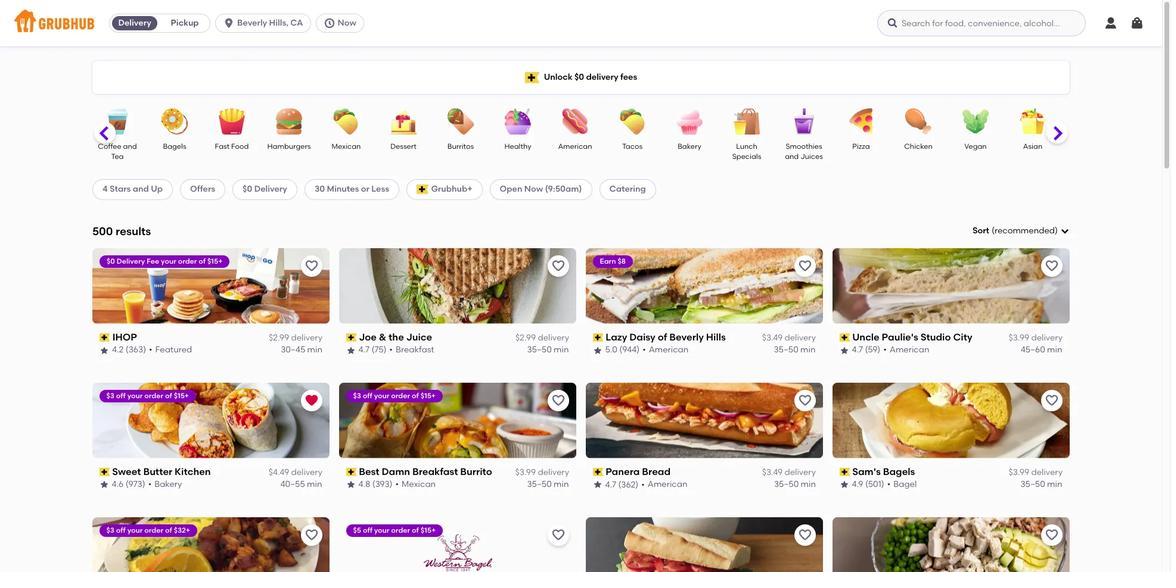Task type: locate. For each thing, give the bounding box(es) containing it.
earn
[[600, 257, 617, 266]]

breakfast up • mexican
[[413, 467, 458, 478]]

star icon image for sweet butter kitchen
[[100, 481, 109, 490]]

1 vertical spatial grubhub plus flag logo image
[[417, 185, 429, 195]]

delivery
[[118, 18, 151, 28], [254, 184, 287, 195], [117, 257, 145, 266]]

$0
[[575, 72, 584, 82], [243, 184, 252, 195], [107, 257, 115, 266]]

panera bread logo image
[[586, 383, 823, 459]]

now inside button
[[338, 18, 356, 28]]

$3 right saved restaurant image
[[354, 392, 362, 400]]

panera bread
[[606, 467, 671, 478]]

• mexican
[[396, 480, 436, 490]]

2 horizontal spatial 4.7
[[853, 345, 864, 356]]

and down smoothies
[[785, 153, 799, 161]]

$3 off your order of $15+ for butter
[[107, 392, 189, 400]]

pizza image
[[841, 109, 882, 135]]

4.7 (362)
[[606, 480, 639, 490]]

sushi image
[[1070, 109, 1111, 135]]

joe
[[359, 332, 377, 343]]

30
[[315, 184, 325, 195]]

off down 4.2
[[116, 392, 126, 400]]

order for 'best damn breakfast burrito logo'
[[392, 392, 411, 400]]

coffee and tea image
[[97, 109, 138, 135]]

subscription pass image left joe
[[346, 334, 357, 342]]

off right $5
[[363, 527, 373, 535]]

0 vertical spatial delivery
[[118, 18, 151, 28]]

city
[[954, 332, 973, 343]]

grubhub plus flag logo image left grubhub+
[[417, 185, 429, 195]]

1 vertical spatial $3.49
[[762, 468, 783, 478]]

smoothies and juices image
[[783, 109, 825, 135]]

smoothies
[[786, 143, 823, 151]]

35–50 min for burrito
[[528, 480, 569, 490]]

0 horizontal spatial 4.7
[[359, 345, 370, 356]]

min for sam's bagels
[[1048, 480, 1063, 490]]

juice
[[407, 332, 433, 343]]

food
[[231, 143, 249, 151]]

0 vertical spatial grubhub plus flag logo image
[[525, 72, 539, 83]]

30–45 min
[[281, 345, 323, 356]]

4.7 for joe & the juice
[[359, 345, 370, 356]]

$3 for sweet butter kitchen
[[107, 392, 115, 400]]

beverly left 'hills'
[[670, 332, 704, 343]]

main navigation navigation
[[0, 0, 1163, 47]]

$0 delivery fee your order of $15+
[[107, 257, 223, 266]]

american down the uncle paulie's studio city
[[890, 345, 930, 356]]

min for lazy daisy of beverly hills
[[801, 345, 816, 356]]

0 horizontal spatial $0
[[107, 257, 115, 266]]

• right (59) on the bottom of page
[[884, 345, 887, 356]]

save this restaurant image for best damn breakfast burrito
[[552, 394, 566, 408]]

healthy image
[[497, 109, 539, 135]]

of down • breakfast
[[412, 392, 419, 400]]

american for panera bread
[[648, 480, 688, 490]]

subscription pass image left sweet
[[100, 469, 110, 477]]

coffee and tea
[[98, 143, 137, 161]]

(944)
[[620, 345, 640, 356]]

sort
[[973, 226, 990, 236]]

order left $32+
[[145, 527, 164, 535]]

0 vertical spatial now
[[338, 18, 356, 28]]

subscription pass image left "best"
[[346, 469, 357, 477]]

• down panera bread
[[642, 480, 645, 490]]

35–50 min for juice
[[528, 345, 569, 356]]

delivery for sweet butter kitchen
[[291, 468, 323, 478]]

american down lazy daisy of beverly hills
[[649, 345, 689, 356]]

of for western bagel studio city logo
[[412, 527, 419, 535]]

the
[[389, 332, 404, 343]]

grubhub plus flag logo image left unlock
[[525, 72, 539, 83]]

35–50
[[528, 345, 552, 356], [775, 345, 799, 356], [528, 480, 552, 490], [775, 480, 799, 490], [1021, 480, 1046, 490]]

(9:50am)
[[545, 184, 582, 195]]

0 vertical spatial bakery
[[678, 143, 702, 151]]

open
[[500, 184, 523, 195]]

your right $5
[[375, 527, 390, 535]]

off for jumpin' java restaurant logo
[[116, 527, 126, 535]]

$15+ for 'sweet butter kitchen logo'
[[174, 392, 189, 400]]

delivery for ihop
[[291, 333, 323, 343]]

$3.49 delivery for lazy daisy of beverly hills
[[762, 333, 816, 343]]

0 horizontal spatial mexican
[[332, 143, 361, 151]]

min for sweet butter kitchen
[[307, 480, 323, 490]]

order down • breakfast
[[392, 392, 411, 400]]

$3.99 delivery
[[1009, 333, 1063, 343], [516, 468, 569, 478], [1009, 468, 1063, 478]]

joe & the juice logo image
[[339, 249, 577, 324]]

1 vertical spatial beverly
[[670, 332, 704, 343]]

2 $3 off your order of $15+ from the left
[[354, 392, 436, 400]]

save this restaurant image
[[305, 259, 319, 274], [552, 259, 566, 274], [1045, 259, 1060, 274], [798, 394, 813, 408], [1045, 394, 1060, 408], [305, 529, 319, 543], [552, 529, 566, 543], [1045, 529, 1060, 543]]

$0 for $0 delivery
[[243, 184, 252, 195]]

beverly hills, ca
[[237, 18, 303, 28]]

bagels up • bagel at the bottom right of page
[[884, 467, 916, 478]]

star icon image for joe & the juice
[[346, 346, 356, 356]]

now right ca
[[338, 18, 356, 28]]

of left $32+
[[165, 527, 172, 535]]

2 horizontal spatial $0
[[575, 72, 584, 82]]

• american for studio
[[884, 345, 930, 356]]

5.0 (944)
[[606, 345, 640, 356]]

2 vertical spatial $0
[[107, 257, 115, 266]]

$0 down food
[[243, 184, 252, 195]]

45–60 min
[[1021, 345, 1063, 356]]

4.7 down joe
[[359, 345, 370, 356]]

svg image inside beverly hills, ca button
[[223, 17, 235, 29]]

0 horizontal spatial $3 off your order of $15+
[[107, 392, 189, 400]]

min for ihop
[[307, 345, 323, 356]]

1 vertical spatial and
[[785, 153, 799, 161]]

• down daisy
[[643, 345, 646, 356]]

2 $3.49 delivery from the top
[[762, 468, 816, 478]]

subscription pass image left the uncle
[[840, 334, 851, 342]]

•
[[149, 345, 152, 356], [390, 345, 393, 356], [643, 345, 646, 356], [884, 345, 887, 356], [149, 480, 152, 490], [396, 480, 399, 490], [642, 480, 645, 490], [888, 480, 891, 490]]

delivery left the pickup
[[118, 18, 151, 28]]

$3 down 4.6
[[107, 527, 115, 535]]

1 horizontal spatial svg image
[[1061, 227, 1070, 236]]

• for uncle paulie's studio city
[[884, 345, 887, 356]]

4.7 left (59) on the bottom of page
[[853, 345, 864, 356]]

featured
[[155, 345, 192, 356]]

order down • featured at the left of page
[[145, 392, 164, 400]]

4.7 for panera bread
[[606, 480, 617, 490]]

star icon image for best damn breakfast burrito
[[346, 481, 356, 490]]

corner bakery logo image
[[586, 518, 823, 573]]

0 vertical spatial $3.49 delivery
[[762, 333, 816, 343]]

breakfast down juice
[[396, 345, 435, 356]]

1 horizontal spatial now
[[525, 184, 543, 195]]

order for jumpin' java restaurant logo
[[145, 527, 164, 535]]

lazy
[[606, 332, 628, 343]]

delivery for lazy daisy of beverly hills
[[785, 333, 816, 343]]

mexican down best damn breakfast burrito
[[402, 480, 436, 490]]

star icon image for panera bread
[[593, 481, 603, 490]]

subscription pass image left ihop at left
[[100, 334, 110, 342]]

grubhub plus flag logo image
[[525, 72, 539, 83], [417, 185, 429, 195]]

0 vertical spatial save this restaurant image
[[798, 259, 813, 274]]

(
[[992, 226, 995, 236]]

off
[[116, 392, 126, 400], [363, 392, 373, 400], [116, 527, 126, 535], [363, 527, 373, 535]]

min for best damn breakfast burrito
[[554, 480, 569, 490]]

tacos image
[[612, 109, 653, 135]]

uncle paulie's studio city
[[853, 332, 973, 343]]

svg image inside now button
[[323, 17, 335, 29]]

of left western bagel studio city logo
[[412, 527, 419, 535]]

0 horizontal spatial $2.99
[[269, 333, 289, 343]]

40–55
[[281, 480, 305, 490]]

your down (363)
[[128, 392, 143, 400]]

&
[[379, 332, 387, 343]]

now button
[[316, 14, 369, 33]]

american down bread
[[648, 480, 688, 490]]

specials
[[733, 153, 762, 161]]

• down sam's bagels
[[888, 480, 891, 490]]

• right (75)
[[390, 345, 393, 356]]

bagels down bagels image
[[163, 143, 186, 151]]

2 vertical spatial save this restaurant image
[[798, 529, 813, 543]]

500 results
[[92, 225, 151, 238]]

svg image
[[323, 17, 335, 29], [1061, 227, 1070, 236]]

0 vertical spatial svg image
[[323, 17, 335, 29]]

beverly left hills,
[[237, 18, 267, 28]]

1 horizontal spatial 4.7
[[606, 480, 617, 490]]

fast food image
[[211, 109, 253, 135]]

• american down bread
[[642, 480, 688, 490]]

your for 'best damn breakfast burrito logo'
[[375, 392, 390, 400]]

4.2
[[112, 345, 124, 356]]

1 vertical spatial now
[[525, 184, 543, 195]]

star icon image left 4.2
[[100, 346, 109, 356]]

30 minutes or less
[[315, 184, 389, 195]]

grubhub+
[[431, 184, 473, 195]]

1 horizontal spatial bagels
[[884, 467, 916, 478]]

delivery for $0 delivery fee your order of $15+
[[117, 257, 145, 266]]

0 horizontal spatial beverly
[[237, 18, 267, 28]]

4.6
[[112, 480, 124, 490]]

star icon image for ihop
[[100, 346, 109, 356]]

35–50 for burrito
[[528, 480, 552, 490]]

4.7 for uncle paulie's studio city
[[853, 345, 864, 356]]

1 horizontal spatial $3 off your order of $15+
[[354, 392, 436, 400]]

0 vertical spatial $0
[[575, 72, 584, 82]]

1 horizontal spatial bakery
[[678, 143, 702, 151]]

40–55 min
[[281, 480, 323, 490]]

smoothies and juices
[[785, 143, 823, 161]]

svg image right ')'
[[1061, 227, 1070, 236]]

your for 'sweet butter kitchen logo'
[[128, 392, 143, 400]]

american image
[[555, 109, 596, 135]]

0 horizontal spatial bakery
[[155, 480, 182, 490]]

off down 4.7 (75)
[[363, 392, 373, 400]]

$15+ for 'best damn breakfast burrito logo'
[[421, 392, 436, 400]]

• american for of
[[643, 345, 689, 356]]

svg image
[[1104, 16, 1119, 30], [1130, 16, 1145, 30], [223, 17, 235, 29], [887, 17, 899, 29]]

delivery for joe & the juice
[[538, 333, 569, 343]]

35–50 min
[[528, 345, 569, 356], [775, 345, 816, 356], [528, 480, 569, 490], [775, 480, 816, 490], [1021, 480, 1063, 490]]

star icon image left the "4.7 (362)"
[[593, 481, 603, 490]]

1 $2.99 from the left
[[269, 333, 289, 343]]

1 vertical spatial delivery
[[254, 184, 287, 195]]

none field containing sort
[[973, 225, 1070, 238]]

your for jumpin' java restaurant logo
[[128, 527, 143, 535]]

$2.99 delivery for ihop
[[269, 333, 323, 343]]

your down (973)
[[128, 527, 143, 535]]

delivery
[[586, 72, 619, 82], [291, 333, 323, 343], [538, 333, 569, 343], [785, 333, 816, 343], [1032, 333, 1063, 343], [291, 468, 323, 478], [538, 468, 569, 478], [785, 468, 816, 478], [1032, 468, 1063, 478]]

• for panera bread
[[642, 480, 645, 490]]

(75)
[[372, 345, 387, 356]]

$15+
[[207, 257, 223, 266], [174, 392, 189, 400], [421, 392, 436, 400], [421, 527, 436, 535]]

1 horizontal spatial $0
[[243, 184, 252, 195]]

fee
[[147, 257, 159, 266]]

0 vertical spatial mexican
[[332, 143, 361, 151]]

$3 off your order of $15+ down (363)
[[107, 392, 189, 400]]

and inside "coffee and tea"
[[123, 143, 137, 151]]

$3.99 for city
[[1009, 333, 1030, 343]]

your down (75)
[[375, 392, 390, 400]]

2 vertical spatial delivery
[[117, 257, 145, 266]]

subscription pass image
[[593, 334, 604, 342], [100, 469, 110, 477], [593, 469, 604, 477]]

1 horizontal spatial $2.99
[[516, 333, 536, 343]]

off down 4.6
[[116, 527, 126, 535]]

min
[[307, 345, 323, 356], [554, 345, 569, 356], [801, 345, 816, 356], [1048, 345, 1063, 356], [307, 480, 323, 490], [554, 480, 569, 490], [801, 480, 816, 490], [1048, 480, 1063, 490]]

star icon image left 4.8
[[346, 481, 356, 490]]

off for 'sweet butter kitchen logo'
[[116, 392, 126, 400]]

delivery left fee
[[117, 257, 145, 266]]

0 vertical spatial $3.49
[[762, 333, 783, 343]]

• for best damn breakfast burrito
[[396, 480, 399, 490]]

$2.99 for ihop
[[269, 333, 289, 343]]

juices
[[801, 153, 823, 161]]

subscription pass image left lazy
[[593, 334, 604, 342]]

• right (363)
[[149, 345, 152, 356]]

bread
[[643, 467, 671, 478]]

1 horizontal spatial mexican
[[402, 480, 436, 490]]

daisy
[[630, 332, 656, 343]]

butter
[[144, 467, 173, 478]]

0 horizontal spatial $2.99 delivery
[[269, 333, 323, 343]]

subscription pass image left sam's
[[840, 469, 851, 477]]

$0 down 500
[[107, 257, 115, 266]]

order right $5
[[392, 527, 411, 535]]

$3 off your order of $15+ down (75)
[[354, 392, 436, 400]]

1 $3 off your order of $15+ from the left
[[107, 392, 189, 400]]

$3 down 4.2
[[107, 392, 115, 400]]

1 vertical spatial $0
[[243, 184, 252, 195]]

$15+ for western bagel studio city logo
[[421, 527, 436, 535]]

1 $3.49 delivery from the top
[[762, 333, 816, 343]]

star icon image left 4.7 (75)
[[346, 346, 356, 356]]

35–50 min for beverly
[[775, 345, 816, 356]]

$8
[[618, 257, 626, 266]]

and inside smoothies and juices
[[785, 153, 799, 161]]

2 $2.99 delivery from the left
[[516, 333, 569, 343]]

hamburgers
[[267, 143, 311, 151]]

500
[[92, 225, 113, 238]]

delivery down hamburgers
[[254, 184, 287, 195]]

1 $2.99 delivery from the left
[[269, 333, 323, 343]]

bagels
[[163, 143, 186, 151], [884, 467, 916, 478]]

your
[[161, 257, 176, 266], [128, 392, 143, 400], [375, 392, 390, 400], [128, 527, 143, 535], [375, 527, 390, 535]]

• breakfast
[[390, 345, 435, 356]]

beverly
[[237, 18, 267, 28], [670, 332, 704, 343]]

$0 for $0 delivery fee your order of $15+
[[107, 257, 115, 266]]

star icon image left 5.0
[[593, 346, 603, 356]]

0 vertical spatial and
[[123, 143, 137, 151]]

$0 right unlock
[[575, 72, 584, 82]]

star icon image left the 4.9
[[840, 481, 850, 490]]

0 horizontal spatial now
[[338, 18, 356, 28]]

0 vertical spatial beverly
[[237, 18, 267, 28]]

$5
[[354, 527, 362, 535]]

subscription pass image for panera bread
[[593, 469, 604, 477]]

• american down the uncle paulie's studio city
[[884, 345, 930, 356]]

1 vertical spatial $3.49 delivery
[[762, 468, 816, 478]]

min for panera bread
[[801, 480, 816, 490]]

bakery down bakery image
[[678, 143, 702, 151]]

now right open
[[525, 184, 543, 195]]

$3.99
[[1009, 333, 1030, 343], [516, 468, 536, 478], [1009, 468, 1030, 478]]

subscription pass image left panera
[[593, 469, 604, 477]]

delivery for sam's bagels
[[1032, 468, 1063, 478]]

0 horizontal spatial bagels
[[163, 143, 186, 151]]

star icon image left 4.6
[[100, 481, 109, 490]]

1 $3.49 from the top
[[762, 333, 783, 343]]

star icon image
[[100, 346, 109, 356], [346, 346, 356, 356], [593, 346, 603, 356], [840, 346, 850, 356], [100, 481, 109, 490], [346, 481, 356, 490], [593, 481, 603, 490], [840, 481, 850, 490]]

0 horizontal spatial grubhub plus flag logo image
[[417, 185, 429, 195]]

studio
[[921, 332, 952, 343]]

4 stars and up
[[103, 184, 163, 195]]

burritos image
[[440, 109, 482, 135]]

• american down lazy daisy of beverly hills
[[643, 345, 689, 356]]

2 $3.49 from the top
[[762, 468, 783, 478]]

star icon image for sam's bagels
[[840, 481, 850, 490]]

1 vertical spatial bagels
[[884, 467, 916, 478]]

mexican down mexican image
[[332, 143, 361, 151]]

grubhub plus flag logo image for grubhub+
[[417, 185, 429, 195]]

pickup button
[[160, 14, 210, 33]]

of down • featured at the left of page
[[165, 392, 172, 400]]

1 horizontal spatial $2.99 delivery
[[516, 333, 569, 343]]

$2.99
[[269, 333, 289, 343], [516, 333, 536, 343]]

asian
[[1024, 143, 1043, 151]]

2 $2.99 from the left
[[516, 333, 536, 343]]

bakery down sweet butter kitchen
[[155, 480, 182, 490]]

catering
[[610, 184, 646, 195]]

fees
[[621, 72, 638, 82]]

and up tea at left top
[[123, 143, 137, 151]]

1 vertical spatial save this restaurant image
[[552, 394, 566, 408]]

$3.49 delivery for panera bread
[[762, 468, 816, 478]]

None field
[[973, 225, 1070, 238]]

• featured
[[149, 345, 192, 356]]

subscription pass image
[[100, 334, 110, 342], [346, 334, 357, 342], [840, 334, 851, 342], [346, 469, 357, 477], [840, 469, 851, 477]]

0 horizontal spatial svg image
[[323, 17, 335, 29]]

asian image
[[1012, 109, 1054, 135]]

sam's
[[853, 467, 881, 478]]

save this restaurant image
[[798, 259, 813, 274], [552, 394, 566, 408], [798, 529, 813, 543]]

• down damn
[[396, 480, 399, 490]]

subscription pass image for lazy daisy of beverly hills
[[593, 334, 604, 342]]

$2.99 delivery
[[269, 333, 323, 343], [516, 333, 569, 343]]

• right (973)
[[149, 480, 152, 490]]

hills
[[707, 332, 726, 343]]

and left up
[[133, 184, 149, 195]]

1 horizontal spatial grubhub plus flag logo image
[[525, 72, 539, 83]]

star icon image left 4.7 (59)
[[840, 346, 850, 356]]

svg image right ca
[[323, 17, 335, 29]]

4.7 down panera
[[606, 480, 617, 490]]

kitchen
[[175, 467, 211, 478]]



Task type: vqa. For each thing, say whether or not it's contained in the screenshot.
15% button
no



Task type: describe. For each thing, give the bounding box(es) containing it.
minutes
[[327, 184, 359, 195]]

hills,
[[269, 18, 289, 28]]

1 horizontal spatial beverly
[[670, 332, 704, 343]]

off for 'best damn breakfast burrito logo'
[[363, 392, 373, 400]]

lunch specials image
[[726, 109, 768, 135]]

of for 'best damn breakfast burrito logo'
[[412, 392, 419, 400]]

sweet
[[112, 467, 141, 478]]

• for lazy daisy of beverly hills
[[643, 345, 646, 356]]

delivery for uncle paulie's studio city
[[1032, 333, 1063, 343]]

1 vertical spatial svg image
[[1061, 227, 1070, 236]]

grubhub plus flag logo image for unlock $0 delivery fees
[[525, 72, 539, 83]]

$3.49 for panera bread
[[762, 468, 783, 478]]

• for sweet butter kitchen
[[149, 480, 152, 490]]

4.9
[[853, 480, 864, 490]]

lunch
[[736, 143, 758, 151]]

hamburgers image
[[268, 109, 310, 135]]

offers
[[190, 184, 215, 195]]

sweet butter kitchen
[[112, 467, 211, 478]]

$3 off your order of $15+ for damn
[[354, 392, 436, 400]]

lunch specials
[[733, 143, 762, 161]]

)
[[1055, 226, 1058, 236]]

burrito
[[461, 467, 493, 478]]

$3.49 for lazy daisy of beverly hills
[[762, 333, 783, 343]]

dessert image
[[383, 109, 425, 135]]

35–50 for beverly
[[775, 345, 799, 356]]

$4.49 delivery
[[269, 468, 323, 478]]

and for smoothies and juices
[[785, 153, 799, 161]]

chicken
[[905, 143, 933, 151]]

sam's bagels logo image
[[833, 383, 1070, 459]]

delivery for $0 delivery
[[254, 184, 287, 195]]

$4.49
[[269, 468, 289, 478]]

tea
[[111, 153, 124, 161]]

• for ihop
[[149, 345, 152, 356]]

of for jumpin' java restaurant logo
[[165, 527, 172, 535]]

order for western bagel studio city logo
[[392, 527, 411, 535]]

unlock
[[544, 72, 573, 82]]

and for coffee and tea
[[123, 143, 137, 151]]

american for lazy daisy of beverly hills
[[649, 345, 689, 356]]

tacos
[[622, 143, 643, 151]]

healthy
[[505, 143, 532, 151]]

beverly inside button
[[237, 18, 267, 28]]

damn
[[382, 467, 411, 478]]

1 vertical spatial breakfast
[[413, 467, 458, 478]]

paulie's
[[883, 332, 919, 343]]

mexican image
[[326, 109, 367, 135]]

4
[[103, 184, 108, 195]]

saved restaurant image
[[305, 394, 319, 408]]

of for 'sweet butter kitchen logo'
[[165, 392, 172, 400]]

stars
[[110, 184, 131, 195]]

$2.99 for joe & the juice
[[516, 333, 536, 343]]

delivery for panera bread
[[785, 468, 816, 478]]

up
[[151, 184, 163, 195]]

45–60
[[1021, 345, 1046, 356]]

fast food
[[215, 143, 249, 151]]

ihop logo image
[[92, 249, 330, 324]]

• for sam's bagels
[[888, 480, 891, 490]]

min for uncle paulie's studio city
[[1048, 345, 1063, 356]]

order right fee
[[178, 257, 197, 266]]

1 vertical spatial bakery
[[155, 480, 182, 490]]

best damn breakfast burrito
[[359, 467, 493, 478]]

35–50 for juice
[[528, 345, 552, 356]]

$32+
[[174, 527, 191, 535]]

results
[[116, 225, 151, 238]]

lazy daisy of beverly hills logo image
[[586, 249, 823, 324]]

of right daisy
[[658, 332, 668, 343]]

star icon image for lazy daisy of beverly hills
[[593, 346, 603, 356]]

delivery button
[[110, 14, 160, 33]]

jumpin' java restaurant logo image
[[92, 518, 330, 573]]

bagels image
[[154, 109, 196, 135]]

best
[[359, 467, 380, 478]]

5.0
[[606, 345, 618, 356]]

• bakery
[[149, 480, 182, 490]]

4.2 (363)
[[112, 345, 146, 356]]

2 vertical spatial and
[[133, 184, 149, 195]]

subscription pass image for joe & the juice
[[346, 334, 357, 342]]

bakery image
[[669, 109, 711, 135]]

best damn breakfast burrito logo image
[[339, 383, 577, 459]]

4.9 (501)
[[853, 480, 885, 490]]

art's delicatessen & restaurant logo image
[[833, 518, 1070, 573]]

order for 'sweet butter kitchen logo'
[[145, 392, 164, 400]]

save this restaurant image for lazy daisy of beverly hills
[[798, 259, 813, 274]]

$3.99 delivery for city
[[1009, 333, 1063, 343]]

panera
[[606, 467, 640, 478]]

coffee
[[98, 143, 121, 151]]

subscription pass image for best damn breakfast burrito
[[346, 469, 357, 477]]

of right fee
[[199, 257, 206, 266]]

0 vertical spatial bagels
[[163, 143, 186, 151]]

uncle
[[853, 332, 880, 343]]

western bagel studio city logo image
[[420, 518, 496, 573]]

$3 off your order of $32+
[[107, 527, 191, 535]]

$3.99 for burrito
[[516, 468, 536, 478]]

delivery inside button
[[118, 18, 151, 28]]

american for uncle paulie's studio city
[[890, 345, 930, 356]]

chicken image
[[898, 109, 940, 135]]

4.7 (59)
[[853, 345, 881, 356]]

(362)
[[619, 480, 639, 490]]

or
[[361, 184, 370, 195]]

• for joe & the juice
[[390, 345, 393, 356]]

sweet butter kitchen logo image
[[92, 383, 330, 459]]

sam's bagels
[[853, 467, 916, 478]]

$3 for best damn breakfast burrito
[[354, 392, 362, 400]]

$5 off your order of $15+
[[354, 527, 436, 535]]

0 vertical spatial breakfast
[[396, 345, 435, 356]]

pickup
[[171, 18, 199, 28]]

star icon image for uncle paulie's studio city
[[840, 346, 850, 356]]

off for western bagel studio city logo
[[363, 527, 373, 535]]

uncle paulie's studio city logo image
[[833, 249, 1070, 324]]

subscription pass image for sweet butter kitchen
[[100, 469, 110, 477]]

pizza
[[853, 143, 870, 151]]

(501)
[[866, 480, 885, 490]]

vegan image
[[955, 109, 997, 135]]

(393)
[[373, 480, 393, 490]]

1 vertical spatial mexican
[[402, 480, 436, 490]]

sort ( recommended )
[[973, 226, 1058, 236]]

subscription pass image for ihop
[[100, 334, 110, 342]]

$3.99 delivery for burrito
[[516, 468, 569, 478]]

$2.99 delivery for joe & the juice
[[516, 333, 569, 343]]

saved restaurant button
[[301, 390, 323, 412]]

earn $8
[[600, 257, 626, 266]]

Search for food, convenience, alcohol... search field
[[878, 10, 1086, 36]]

min for joe & the juice
[[554, 345, 569, 356]]

unlock $0 delivery fees
[[544, 72, 638, 82]]

subscription pass image for uncle paulie's studio city
[[840, 334, 851, 342]]

(59)
[[866, 345, 881, 356]]

your right fee
[[161, 257, 176, 266]]

vegan
[[965, 143, 987, 151]]

joe & the juice
[[359, 332, 433, 343]]

dessert
[[391, 143, 417, 151]]

less
[[372, 184, 389, 195]]

(973)
[[126, 480, 146, 490]]

subscription pass image for sam's bagels
[[840, 469, 851, 477]]

bagel
[[894, 480, 917, 490]]

30–45
[[281, 345, 305, 356]]

your for western bagel studio city logo
[[375, 527, 390, 535]]

american down american image
[[558, 143, 592, 151]]

fast
[[215, 143, 230, 151]]

delivery for best damn breakfast burrito
[[538, 468, 569, 478]]

(363)
[[126, 345, 146, 356]]

$0 delivery
[[243, 184, 287, 195]]



